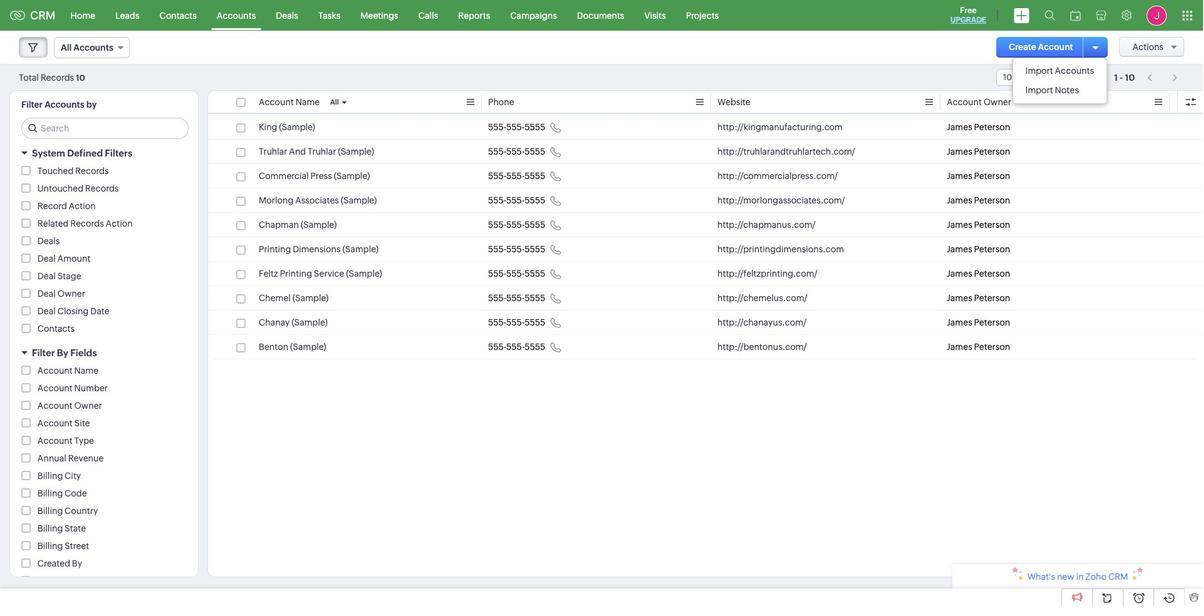 Task type: vqa. For each thing, say whether or not it's contained in the screenshot.
the 555-555-5555 associated with Commercial Press (Sample)
yes



Task type: describe. For each thing, give the bounding box(es) containing it.
1 truhlar from the left
[[259, 147, 287, 157]]

type
[[74, 436, 94, 446]]

dimensions
[[293, 244, 341, 255]]

printing inside 'link'
[[280, 269, 312, 279]]

peterson for http://chapmanus.com/
[[975, 220, 1011, 230]]

country
[[65, 507, 98, 517]]

by for created
[[72, 559, 82, 569]]

defined
[[67, 148, 103, 159]]

import notes link
[[1013, 81, 1107, 100]]

create menu element
[[1007, 0, 1038, 30]]

all accounts
[[61, 43, 113, 53]]

james peterson for http://chemelus.com/
[[947, 293, 1011, 303]]

555-555-5555 for chanay (sample)
[[488, 318, 546, 328]]

billing for billing state
[[38, 524, 63, 534]]

5555 for http://chapmanus.com/
[[525, 220, 546, 230]]

service
[[314, 269, 344, 279]]

10 Records Per Page field
[[997, 69, 1096, 86]]

billing for billing country
[[38, 507, 63, 517]]

(sample) up commercial press (sample)
[[338, 147, 374, 157]]

(sample) down chemel (sample) at the left of the page
[[292, 318, 328, 328]]

and
[[289, 147, 306, 157]]

billing street
[[38, 542, 89, 552]]

james peterson for http://chanayus.com/
[[947, 318, 1011, 328]]

state
[[65, 524, 86, 534]]

5555 for http://commercialpress.com/
[[525, 171, 546, 181]]

peterson for http://bentonus.com/
[[975, 342, 1011, 352]]

row group containing king (sample)
[[208, 115, 1204, 360]]

deal owner
[[38, 289, 85, 299]]

1
[[1115, 72, 1118, 82]]

james peterson for http://printingdimensions.com
[[947, 244, 1011, 255]]

1 horizontal spatial deals
[[276, 10, 298, 20]]

0 vertical spatial printing
[[259, 244, 291, 255]]

peterson for http://feltzprinting.com/
[[975, 269, 1011, 279]]

closing
[[57, 307, 89, 317]]

555-555-5555 for chemel (sample)
[[488, 293, 546, 303]]

http://morlongassociates.com/ link
[[718, 194, 846, 207]]

555-555-5555 for morlong associates (sample)
[[488, 196, 546, 206]]

import for import notes
[[1026, 85, 1054, 95]]

benton (sample)
[[259, 342, 326, 352]]

james for http://chanayus.com/
[[947, 318, 973, 328]]

records for total
[[41, 72, 74, 82]]

1 horizontal spatial action
[[106, 219, 133, 229]]

filter for filter by fields
[[32, 348, 55, 359]]

name for account number
[[74, 366, 98, 376]]

total records 10
[[19, 72, 85, 82]]

truhlar and truhlar (sample)
[[259, 147, 374, 157]]

10 for total records 10
[[76, 73, 85, 82]]

0 horizontal spatial action
[[69, 201, 96, 211]]

http://commercialpress.com/
[[718, 171, 838, 181]]

name for all
[[296, 97, 320, 107]]

-
[[1120, 72, 1124, 82]]

reports
[[458, 10, 490, 20]]

annual revenue
[[38, 454, 104, 464]]

crm link
[[10, 9, 56, 22]]

home link
[[61, 0, 105, 30]]

benton
[[259, 342, 289, 352]]

home
[[71, 10, 95, 20]]

annual
[[38, 454, 66, 464]]

filters
[[105, 148, 132, 159]]

system defined filters button
[[10, 142, 198, 164]]

555-555-5555 for king (sample)
[[488, 122, 546, 132]]

0 vertical spatial owner
[[984, 97, 1012, 107]]

(sample) down 'chanay (sample)' link
[[290, 342, 326, 352]]

commercial press (sample)
[[259, 171, 370, 181]]

http://truhlarandtruhlartech.com/
[[718, 147, 856, 157]]

james peterson for http://commercialpress.com/
[[947, 171, 1011, 181]]

billing code
[[38, 489, 87, 499]]

upgrade
[[951, 16, 987, 24]]

http://bentonus.com/
[[718, 342, 807, 352]]

555-555-5555 for chapman (sample)
[[488, 220, 546, 230]]

(sample) right associates
[[341, 196, 377, 206]]

james peterson for http://bentonus.com/
[[947, 342, 1011, 352]]

tasks
[[318, 10, 341, 20]]

feltz printing service (sample) link
[[259, 268, 382, 280]]

records for touched
[[75, 166, 109, 176]]

james peterson for http://chapmanus.com/
[[947, 220, 1011, 230]]

import accounts
[[1026, 66, 1095, 76]]

deal amount
[[38, 254, 90, 264]]

feltz printing service (sample)
[[259, 269, 382, 279]]

records for related
[[70, 219, 104, 229]]

5555 for http://truhlarandtruhlartech.com/
[[525, 147, 546, 157]]

accounts link
[[207, 0, 266, 30]]

commercial
[[259, 171, 309, 181]]

james for http://feltzprinting.com/
[[947, 269, 973, 279]]

james for http://printingdimensions.com
[[947, 244, 973, 255]]

10 for 1 - 10
[[1125, 72, 1135, 82]]

street
[[65, 542, 89, 552]]

touched
[[38, 166, 74, 176]]

visits link
[[635, 0, 676, 30]]

king
[[259, 122, 277, 132]]

account number
[[38, 384, 108, 394]]

untouched records
[[38, 184, 119, 194]]

website
[[718, 97, 751, 107]]

system
[[32, 148, 65, 159]]

filter by fields button
[[10, 342, 198, 364]]

created time
[[38, 577, 92, 587]]

contacts link
[[150, 0, 207, 30]]

http://kingmanufacturing.com
[[718, 122, 843, 132]]

commercial press (sample) link
[[259, 170, 370, 182]]

what's new in zoho crm link
[[953, 565, 1204, 589]]

tasks link
[[308, 0, 351, 30]]

billing for billing city
[[38, 471, 63, 481]]

billing city
[[38, 471, 81, 481]]

http://truhlarandtruhlartech.com/ link
[[718, 145, 856, 158]]

james for http://morlongassociates.com/
[[947, 196, 973, 206]]

billing for billing code
[[38, 489, 63, 499]]

james peterson for http://truhlarandtruhlartech.com/
[[947, 147, 1011, 157]]

peterson for http://chanayus.com/
[[975, 318, 1011, 328]]

http://feltzprinting.com/
[[718, 269, 818, 279]]

chemel
[[259, 293, 291, 303]]

10 inside 10 records per page field
[[1004, 73, 1013, 82]]

benton (sample) link
[[259, 341, 326, 354]]

chanay (sample)
[[259, 318, 328, 328]]

deals link
[[266, 0, 308, 30]]

new
[[1058, 572, 1075, 582]]

all for all
[[330, 98, 339, 106]]

account inside button
[[1038, 42, 1074, 52]]

create menu image
[[1014, 8, 1030, 23]]

(sample) right press
[[334, 171, 370, 181]]

555-555-5555 for benton (sample)
[[488, 342, 546, 352]]

peterson for http://truhlarandtruhlartech.com/
[[975, 147, 1011, 157]]

0 horizontal spatial contacts
[[38, 324, 75, 334]]

james peterson for http://kingmanufacturing.com
[[947, 122, 1011, 132]]

5555 for http://chanayus.com/
[[525, 318, 546, 328]]

james for http://chemelus.com/
[[947, 293, 973, 303]]

record action
[[38, 201, 96, 211]]

james for http://bentonus.com/
[[947, 342, 973, 352]]

phone
[[488, 97, 515, 107]]

profile element
[[1140, 0, 1175, 30]]

http://printingdimensions.com link
[[718, 243, 845, 256]]

james peterson for http://feltzprinting.com/
[[947, 269, 1011, 279]]

free
[[961, 6, 977, 15]]

Search text field
[[22, 118, 188, 139]]

records for 10
[[1014, 73, 1045, 82]]

leads
[[115, 10, 140, 20]]

james for http://chapmanus.com/
[[947, 220, 973, 230]]

chemel (sample) link
[[259, 292, 329, 305]]

peterson for http://printingdimensions.com
[[975, 244, 1011, 255]]

billing for billing street
[[38, 542, 63, 552]]



Task type: locate. For each thing, give the bounding box(es) containing it.
7 james peterson from the top
[[947, 269, 1011, 279]]

printing
[[259, 244, 291, 255], [280, 269, 312, 279]]

king (sample)
[[259, 122, 315, 132]]

1 deal from the top
[[38, 254, 56, 264]]

records inside field
[[1014, 73, 1045, 82]]

1 vertical spatial import
[[1026, 85, 1054, 95]]

5555 for http://bentonus.com/
[[525, 342, 546, 352]]

james
[[947, 122, 973, 132], [947, 147, 973, 157], [947, 171, 973, 181], [947, 196, 973, 206], [947, 220, 973, 230], [947, 244, 973, 255], [947, 269, 973, 279], [947, 293, 973, 303], [947, 318, 973, 328], [947, 342, 973, 352]]

555-
[[488, 122, 507, 132], [507, 122, 525, 132], [488, 147, 507, 157], [507, 147, 525, 157], [488, 171, 507, 181], [507, 171, 525, 181], [488, 196, 507, 206], [507, 196, 525, 206], [488, 220, 507, 230], [507, 220, 525, 230], [488, 244, 507, 255], [507, 244, 525, 255], [488, 269, 507, 279], [507, 269, 525, 279], [488, 293, 507, 303], [507, 293, 525, 303], [488, 318, 507, 328], [507, 318, 525, 328], [488, 342, 507, 352], [507, 342, 525, 352]]

10 inside total records 10
[[76, 73, 85, 82]]

campaigns
[[510, 10, 557, 20]]

2 james from the top
[[947, 147, 973, 157]]

records up filter accounts by
[[41, 72, 74, 82]]

0 vertical spatial by
[[57, 348, 68, 359]]

5 peterson from the top
[[975, 220, 1011, 230]]

peterson for http://chemelus.com/
[[975, 293, 1011, 303]]

name up king (sample) link
[[296, 97, 320, 107]]

by down street
[[72, 559, 82, 569]]

peterson for http://morlongassociates.com/
[[975, 196, 1011, 206]]

10 down "create"
[[1004, 73, 1013, 82]]

1 horizontal spatial crm
[[1109, 572, 1129, 582]]

1 horizontal spatial contacts
[[160, 10, 197, 20]]

import accounts link
[[1013, 61, 1107, 81]]

3 billing from the top
[[38, 507, 63, 517]]

james peterson for http://morlongassociates.com/
[[947, 196, 1011, 206]]

accounts up notes
[[1055, 66, 1095, 76]]

0 vertical spatial all
[[61, 43, 72, 53]]

owner down number
[[74, 401, 102, 411]]

1 created from the top
[[38, 559, 70, 569]]

4 555-555-5555 from the top
[[488, 196, 546, 206]]

campaigns link
[[500, 0, 567, 30]]

0 vertical spatial contacts
[[160, 10, 197, 20]]

0 horizontal spatial account owner
[[38, 401, 102, 411]]

created by
[[38, 559, 82, 569]]

6 peterson from the top
[[975, 244, 1011, 255]]

1 james from the top
[[947, 122, 973, 132]]

number
[[74, 384, 108, 394]]

deal for deal amount
[[38, 254, 56, 264]]

2 billing from the top
[[38, 489, 63, 499]]

6 5555 from the top
[[525, 244, 546, 255]]

3 james peterson from the top
[[947, 171, 1011, 181]]

1 vertical spatial deals
[[38, 236, 60, 246]]

account type
[[38, 436, 94, 446]]

1 vertical spatial owner
[[57, 289, 85, 299]]

records left per
[[1014, 73, 1045, 82]]

action down untouched records
[[106, 219, 133, 229]]

leads link
[[105, 0, 150, 30]]

create account
[[1009, 42, 1074, 52]]

2 deal from the top
[[38, 271, 56, 281]]

calendar image
[[1071, 10, 1081, 20]]

code
[[65, 489, 87, 499]]

2 truhlar from the left
[[308, 147, 336, 157]]

deal left stage
[[38, 271, 56, 281]]

http://chemelus.com/ link
[[718, 292, 808, 305]]

http://bentonus.com/ link
[[718, 341, 807, 354]]

0 vertical spatial filter
[[21, 100, 43, 110]]

All Accounts field
[[54, 37, 130, 58]]

accounts for import accounts
[[1055, 66, 1095, 76]]

all up total records 10
[[61, 43, 72, 53]]

1 vertical spatial printing
[[280, 269, 312, 279]]

0 horizontal spatial by
[[57, 348, 68, 359]]

1 horizontal spatial account name
[[259, 97, 320, 107]]

6 james peterson from the top
[[947, 244, 1011, 255]]

6 james from the top
[[947, 244, 973, 255]]

record
[[38, 201, 67, 211]]

4 peterson from the top
[[975, 196, 1011, 206]]

5555 for http://printingdimensions.com
[[525, 244, 546, 255]]

10 555-555-5555 from the top
[[488, 342, 546, 352]]

0 horizontal spatial deals
[[38, 236, 60, 246]]

5 james peterson from the top
[[947, 220, 1011, 230]]

actions
[[1133, 42, 1164, 52]]

morlong associates (sample)
[[259, 196, 377, 206]]

records down defined
[[75, 166, 109, 176]]

deal down deal owner
[[38, 307, 56, 317]]

morlong
[[259, 196, 294, 206]]

9 james peterson from the top
[[947, 318, 1011, 328]]

0 horizontal spatial account name
[[38, 366, 98, 376]]

created
[[38, 559, 70, 569], [38, 577, 70, 587]]

truhlar left and on the top
[[259, 147, 287, 157]]

10 james peterson from the top
[[947, 342, 1011, 352]]

8 james from the top
[[947, 293, 973, 303]]

10 james from the top
[[947, 342, 973, 352]]

billing down billing city on the left bottom of the page
[[38, 489, 63, 499]]

0 vertical spatial name
[[296, 97, 320, 107]]

4 james peterson from the top
[[947, 196, 1011, 206]]

row group
[[208, 115, 1204, 360]]

created for created by
[[38, 559, 70, 569]]

printing down chapman
[[259, 244, 291, 255]]

create
[[1009, 42, 1037, 52]]

contacts
[[160, 10, 197, 20], [38, 324, 75, 334]]

5 5555 from the top
[[525, 220, 546, 230]]

billing country
[[38, 507, 98, 517]]

morlong associates (sample) link
[[259, 194, 377, 207]]

555-555-5555 for truhlar and truhlar (sample)
[[488, 147, 546, 157]]

(sample) up printing dimensions (sample)
[[301, 220, 337, 230]]

9 peterson from the top
[[975, 318, 1011, 328]]

in
[[1077, 572, 1084, 582]]

navigation
[[1142, 68, 1185, 87]]

2 import from the top
[[1026, 85, 1054, 95]]

all inside field
[[61, 43, 72, 53]]

printing dimensions (sample) link
[[259, 243, 379, 256]]

peterson for http://commercialpress.com/
[[975, 171, 1011, 181]]

1 horizontal spatial truhlar
[[308, 147, 336, 157]]

meetings link
[[351, 0, 409, 30]]

contacts right leads
[[160, 10, 197, 20]]

http://chemelus.com/
[[718, 293, 808, 303]]

feltz
[[259, 269, 278, 279]]

0 vertical spatial account owner
[[947, 97, 1012, 107]]

account name up king (sample) link
[[259, 97, 320, 107]]

accounts inside import accounts link
[[1055, 66, 1095, 76]]

5555 for http://feltzprinting.com/
[[525, 269, 546, 279]]

chapman (sample) link
[[259, 219, 337, 231]]

by left the fields
[[57, 348, 68, 359]]

10
[[1125, 72, 1135, 82], [1004, 73, 1013, 82], [76, 73, 85, 82]]

5 james from the top
[[947, 220, 973, 230]]

3 deal from the top
[[38, 289, 56, 299]]

7 5555 from the top
[[525, 269, 546, 279]]

9 5555 from the top
[[525, 318, 546, 328]]

7 peterson from the top
[[975, 269, 1011, 279]]

1 billing from the top
[[38, 471, 63, 481]]

555-555-5555 for commercial press (sample)
[[488, 171, 546, 181]]

per
[[1047, 73, 1059, 82]]

calls link
[[409, 0, 448, 30]]

3 555-555-5555 from the top
[[488, 171, 546, 181]]

reports link
[[448, 0, 500, 30]]

contacts inside "link"
[[160, 10, 197, 20]]

records down record action
[[70, 219, 104, 229]]

1 import from the top
[[1026, 66, 1054, 76]]

truhlar
[[259, 147, 287, 157], [308, 147, 336, 157]]

555-555-5555 for printing dimensions (sample)
[[488, 244, 546, 255]]

2 5555 from the top
[[525, 147, 546, 157]]

2 horizontal spatial 10
[[1125, 72, 1135, 82]]

1 vertical spatial by
[[72, 559, 82, 569]]

5 555-555-5555 from the top
[[488, 220, 546, 230]]

1 vertical spatial action
[[106, 219, 133, 229]]

accounts for all accounts
[[74, 43, 113, 53]]

james for http://kingmanufacturing.com
[[947, 122, 973, 132]]

name down the fields
[[74, 366, 98, 376]]

billing down annual
[[38, 471, 63, 481]]

import for import accounts
[[1026, 66, 1054, 76]]

total
[[19, 72, 39, 82]]

10 records per page
[[1004, 73, 1080, 82]]

james for http://commercialpress.com/
[[947, 171, 973, 181]]

accounts inside accounts link
[[217, 10, 256, 20]]

9 555-555-5555 from the top
[[488, 318, 546, 328]]

deal closing date
[[38, 307, 109, 317]]

by inside the filter by fields dropdown button
[[57, 348, 68, 359]]

(sample) inside 'link'
[[346, 269, 382, 279]]

3 peterson from the top
[[975, 171, 1011, 181]]

0 horizontal spatial name
[[74, 366, 98, 376]]

4 deal from the top
[[38, 307, 56, 317]]

1 vertical spatial crm
[[1109, 572, 1129, 582]]

stage
[[57, 271, 81, 281]]

1 horizontal spatial by
[[72, 559, 82, 569]]

http://kingmanufacturing.com link
[[718, 121, 843, 134]]

created down created by
[[38, 577, 70, 587]]

created down billing street
[[38, 559, 70, 569]]

accounts down home
[[74, 43, 113, 53]]

by for filter
[[57, 348, 68, 359]]

6 555-555-5555 from the top
[[488, 244, 546, 255]]

10 peterson from the top
[[975, 342, 1011, 352]]

(sample) up and on the top
[[279, 122, 315, 132]]

1 horizontal spatial name
[[296, 97, 320, 107]]

accounts
[[217, 10, 256, 20], [74, 43, 113, 53], [1055, 66, 1095, 76], [45, 100, 84, 110]]

chanay
[[259, 318, 290, 328]]

name
[[296, 97, 320, 107], [74, 366, 98, 376]]

date
[[90, 307, 109, 317]]

1 horizontal spatial account owner
[[947, 97, 1012, 107]]

what's new in zoho crm
[[1028, 572, 1129, 582]]

1 horizontal spatial all
[[330, 98, 339, 106]]

city
[[65, 471, 81, 481]]

4 billing from the top
[[38, 524, 63, 534]]

touched records
[[38, 166, 109, 176]]

accounts left deals link
[[217, 10, 256, 20]]

accounts inside all accounts field
[[74, 43, 113, 53]]

truhlar up press
[[308, 147, 336, 157]]

0 vertical spatial deals
[[276, 10, 298, 20]]

press
[[311, 171, 332, 181]]

1 555-555-5555 from the top
[[488, 122, 546, 132]]

all for all accounts
[[61, 43, 72, 53]]

by
[[86, 100, 97, 110]]

filter left the fields
[[32, 348, 55, 359]]

deal for deal closing date
[[38, 307, 56, 317]]

calls
[[419, 10, 438, 20]]

555-555-5555 for feltz printing service (sample)
[[488, 269, 546, 279]]

1 - 10
[[1115, 72, 1135, 82]]

deal down deal stage
[[38, 289, 56, 299]]

deals down related
[[38, 236, 60, 246]]

billing up created by
[[38, 542, 63, 552]]

0 vertical spatial account name
[[259, 97, 320, 107]]

10 down all accounts
[[76, 73, 85, 82]]

2 peterson from the top
[[975, 147, 1011, 157]]

1 vertical spatial account owner
[[38, 401, 102, 411]]

billing up billing street
[[38, 524, 63, 534]]

deal for deal stage
[[38, 271, 56, 281]]

records down touched records
[[85, 184, 119, 194]]

accounts for filter accounts by
[[45, 100, 84, 110]]

1 vertical spatial contacts
[[38, 324, 75, 334]]

(sample) up service
[[343, 244, 379, 255]]

profile image
[[1147, 5, 1167, 25]]

5 billing from the top
[[38, 542, 63, 552]]

2 james peterson from the top
[[947, 147, 1011, 157]]

accounts left by
[[45, 100, 84, 110]]

records for untouched
[[85, 184, 119, 194]]

owner down 10 records per page
[[984, 97, 1012, 107]]

1 vertical spatial created
[[38, 577, 70, 587]]

8 5555 from the top
[[525, 293, 546, 303]]

0 horizontal spatial 10
[[76, 73, 85, 82]]

crm left home link at the left top
[[30, 9, 56, 22]]

(sample) down feltz printing service (sample) 'link'
[[293, 293, 329, 303]]

9 james from the top
[[947, 318, 973, 328]]

1 vertical spatial account name
[[38, 366, 98, 376]]

account name for all
[[259, 97, 320, 107]]

http://chanayus.com/ link
[[718, 317, 807, 329]]

5555 for http://chemelus.com/
[[525, 293, 546, 303]]

contacts down 'closing'
[[38, 324, 75, 334]]

1 horizontal spatial 10
[[1004, 73, 1013, 82]]

1 peterson from the top
[[975, 122, 1011, 132]]

http://commercialpress.com/ link
[[718, 170, 838, 182]]

2 555-555-5555 from the top
[[488, 147, 546, 157]]

free upgrade
[[951, 6, 987, 24]]

0 vertical spatial import
[[1026, 66, 1054, 76]]

1 vertical spatial all
[[330, 98, 339, 106]]

deal for deal owner
[[38, 289, 56, 299]]

0 horizontal spatial truhlar
[[259, 147, 287, 157]]

3 5555 from the top
[[525, 171, 546, 181]]

deal up deal stage
[[38, 254, 56, 264]]

5555 for http://kingmanufacturing.com
[[525, 122, 546, 132]]

account name up account number
[[38, 366, 98, 376]]

chanay (sample) link
[[259, 317, 328, 329]]

http://feltzprinting.com/ link
[[718, 268, 818, 280]]

fields
[[70, 348, 97, 359]]

create account button
[[997, 37, 1086, 58]]

http://chapmanus.com/ link
[[718, 219, 816, 231]]

4 james from the top
[[947, 196, 973, 206]]

chapman (sample)
[[259, 220, 337, 230]]

zoho
[[1086, 572, 1107, 582]]

1 vertical spatial name
[[74, 366, 98, 376]]

printing dimensions (sample)
[[259, 244, 379, 255]]

documents link
[[567, 0, 635, 30]]

revenue
[[68, 454, 104, 464]]

filter inside dropdown button
[[32, 348, 55, 359]]

owner up 'closing'
[[57, 289, 85, 299]]

1 5555 from the top
[[525, 122, 546, 132]]

5555 for http://morlongassociates.com/
[[525, 196, 546, 206]]

deal stage
[[38, 271, 81, 281]]

(sample) right service
[[346, 269, 382, 279]]

4 5555 from the top
[[525, 196, 546, 206]]

8 james peterson from the top
[[947, 293, 1011, 303]]

visits
[[645, 10, 666, 20]]

projects link
[[676, 0, 729, 30]]

8 peterson from the top
[[975, 293, 1011, 303]]

james for http://truhlarandtruhlartech.com/
[[947, 147, 973, 157]]

3 james from the top
[[947, 171, 973, 181]]

8 555-555-5555 from the top
[[488, 293, 546, 303]]

printing up chemel (sample) at the left of the page
[[280, 269, 312, 279]]

2 vertical spatial owner
[[74, 401, 102, 411]]

http://chanayus.com/
[[718, 318, 807, 328]]

7 james from the top
[[947, 269, 973, 279]]

projects
[[686, 10, 719, 20]]

all up "truhlar and truhlar (sample)"
[[330, 98, 339, 106]]

0 vertical spatial created
[[38, 559, 70, 569]]

0 horizontal spatial all
[[61, 43, 72, 53]]

7 555-555-5555 from the top
[[488, 269, 546, 279]]

filter down total
[[21, 100, 43, 110]]

search element
[[1038, 0, 1063, 31]]

search image
[[1045, 10, 1056, 21]]

filter accounts by
[[21, 100, 97, 110]]

1 james peterson from the top
[[947, 122, 1011, 132]]

system defined filters
[[32, 148, 132, 159]]

0 vertical spatial action
[[69, 201, 96, 211]]

0 horizontal spatial crm
[[30, 9, 56, 22]]

created for created time
[[38, 577, 70, 587]]

peterson for http://kingmanufacturing.com
[[975, 122, 1011, 132]]

2 created from the top
[[38, 577, 70, 587]]

action up related records action
[[69, 201, 96, 211]]

what's
[[1028, 572, 1056, 582]]

notes
[[1055, 85, 1079, 95]]

deals left tasks link
[[276, 10, 298, 20]]

0 vertical spatial crm
[[30, 9, 56, 22]]

10 right -
[[1125, 72, 1135, 82]]

time
[[72, 577, 92, 587]]

chapman
[[259, 220, 299, 230]]

filter for filter accounts by
[[21, 100, 43, 110]]

account name
[[259, 97, 320, 107], [38, 366, 98, 376]]

10 5555 from the top
[[525, 342, 546, 352]]

billing up billing state
[[38, 507, 63, 517]]

1 vertical spatial filter
[[32, 348, 55, 359]]

crm right zoho
[[1109, 572, 1129, 582]]

account name for account number
[[38, 366, 98, 376]]

import notes
[[1026, 85, 1079, 95]]

import
[[1026, 66, 1054, 76], [1026, 85, 1054, 95]]

http://morlongassociates.com/
[[718, 196, 846, 206]]



